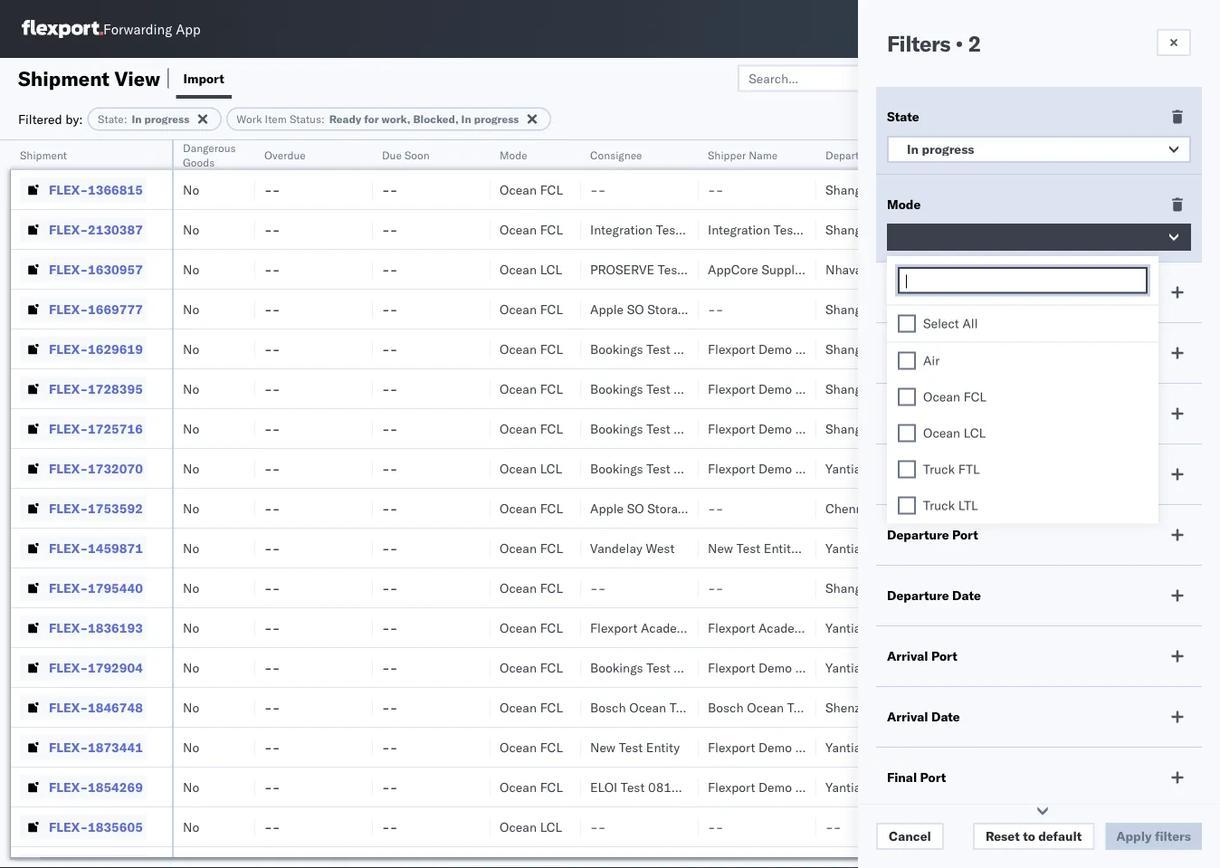 Task type: locate. For each thing, give the bounding box(es) containing it.
flex- down flex-1836193 button
[[49, 660, 88, 675]]

11 no from the top
[[183, 580, 199, 596]]

flex- down flex-1795440 button
[[49, 620, 88, 636]]

0 vertical spatial shipment
[[18, 66, 110, 91]]

1 horizontal spatial :
[[321, 112, 325, 126]]

(do down 'account'
[[695, 301, 721, 317]]

flex-1846748 button
[[20, 695, 147, 720]]

2 shanghai, china from the top
[[826, 221, 920, 237]]

flex- inside button
[[49, 460, 88, 476]]

not down appcore
[[724, 301, 749, 317]]

feb left 19,
[[974, 221, 996, 237]]

fcl for flex-1836193
[[540, 620, 563, 636]]

flex-1725716 button
[[20, 416, 147, 441]]

1 bookings from the top
[[590, 341, 643, 357]]

shanghai, china for flex-2130387
[[826, 221, 920, 237]]

0 horizontal spatial mode
[[500, 148, 528, 162]]

7 resize handle column header from the left
[[795, 140, 817, 868]]

flex- down shipment button
[[49, 182, 88, 197]]

co. for 1854269
[[843, 779, 861, 795]]

truck left ftl
[[923, 461, 955, 477]]

new test entity 2
[[708, 540, 809, 556]]

2 horizontal spatial in
[[907, 141, 919, 157]]

8 no from the top
[[183, 460, 199, 476]]

0 horizontal spatial :
[[124, 112, 127, 126]]

: left ready
[[321, 112, 325, 126]]

4 bookings test consignee from the top
[[590, 460, 735, 476]]

port inside button
[[878, 148, 899, 162]]

7 no from the top
[[183, 421, 199, 436]]

state right by:
[[98, 112, 124, 126]]

10 flex- from the top
[[49, 540, 88, 556]]

1 (do from the top
[[695, 301, 721, 317]]

test for flex-1629619
[[647, 341, 671, 357]]

2 shanghai, from the top
[[826, 221, 883, 237]]

flexport for 1728395
[[708, 381, 755, 397]]

china up arrival port
[[887, 580, 920, 596]]

bosch down (us)
[[708, 699, 744, 715]]

bookings test consignee for flex-1792904
[[590, 660, 735, 675]]

shanghai, for flex-1669777
[[826, 301, 883, 317]]

4 resize handle column header from the left
[[469, 140, 491, 868]]

not up new test entity 2
[[724, 500, 749, 516]]

4 demo from the top
[[759, 460, 792, 476]]

ocean for 1669777
[[500, 301, 537, 317]]

shanghai, china down departure port button
[[826, 182, 920, 197]]

flexport demo shipper co. for 1732070
[[708, 460, 861, 476]]

0 vertical spatial arrival date
[[1152, 148, 1210, 162]]

0 vertical spatial departure date
[[943, 148, 1019, 162]]

use)
[[753, 301, 785, 317], [753, 500, 785, 516]]

flex- for 1728395
[[49, 381, 88, 397]]

15:30
[[1055, 261, 1090, 277]]

jul left 03, on the top of page
[[974, 301, 990, 317]]

shipment inside button
[[20, 148, 67, 162]]

arrival up shenzhen, china
[[887, 648, 928, 664]]

use) up new test entity 2
[[753, 500, 785, 516]]

1 horizontal spatial state
[[887, 109, 919, 124]]

china up vessel
[[887, 421, 920, 436]]

15,
[[997, 261, 1017, 277], [1201, 301, 1220, 317]]

0 horizontal spatial state
[[98, 112, 124, 126]]

0 vertical spatial shipper name
[[708, 148, 778, 162]]

vandelay
[[590, 540, 643, 556]]

3 no from the top
[[183, 261, 199, 277]]

flex- inside 'button'
[[49, 500, 88, 516]]

new right west
[[708, 540, 733, 556]]

resize handle column header
[[150, 140, 172, 868], [234, 140, 255, 868], [351, 140, 373, 868], [469, 140, 491, 868], [559, 140, 581, 868], [677, 140, 699, 868], [795, 140, 817, 868], [913, 140, 934, 868], [1121, 140, 1142, 868]]

1873441
[[88, 739, 143, 755]]

apple so storage (do not use) down 'account'
[[590, 301, 785, 317]]

4 shanghai, china from the top
[[826, 341, 920, 357]]

bookings test consignee for flex-1728395
[[590, 381, 735, 397]]

consignee for flex-1732070
[[674, 460, 735, 476]]

0 vertical spatial 15,
[[997, 261, 1017, 277]]

no for flex-1873441
[[183, 739, 199, 755]]

0 horizontal spatial jun
[[974, 261, 994, 277]]

yantian
[[826, 460, 868, 476], [826, 540, 868, 556], [826, 620, 868, 636], [826, 660, 868, 675], [826, 739, 868, 755], [826, 779, 868, 795]]

1 horizontal spatial bosch
[[708, 699, 744, 715]]

shipper for flex-1873441
[[795, 739, 840, 755]]

2 no from the top
[[183, 221, 199, 237]]

1 yantian from the top
[[826, 460, 868, 476]]

lcl for --
[[540, 819, 562, 835]]

ocean for 1854269
[[500, 779, 537, 795]]

5 shanghai, from the top
[[826, 381, 883, 397]]

05,
[[993, 341, 1013, 357]]

entity up flexport academy (sz) ltd. at the bottom of the page
[[764, 540, 798, 556]]

flex- down flex-1725716 "button" at the left
[[49, 460, 88, 476]]

0 horizontal spatial arrival date
[[887, 709, 960, 725]]

3 bookings from the top
[[590, 421, 643, 436]]

flex-1630957 button
[[20, 257, 147, 282]]

ocean lcl for --
[[500, 819, 562, 835]]

co. for 1732070
[[843, 460, 861, 476]]

1 shanghai, china from the top
[[826, 182, 920, 197]]

in progress
[[907, 141, 975, 157]]

5 demo from the top
[[759, 660, 792, 675]]

shipment up by:
[[18, 66, 110, 91]]

10 no from the top
[[183, 540, 199, 556]]

2 (do from the top
[[695, 500, 721, 516]]

flex-1459871
[[49, 540, 143, 556]]

progress down view
[[144, 112, 189, 126]]

progress right departure port button
[[922, 141, 975, 157]]

edt down 18:00
[[1051, 341, 1074, 357]]

0 horizontal spatial new
[[590, 739, 616, 755]]

edt
[[1093, 261, 1117, 277], [1089, 301, 1113, 317], [1051, 341, 1074, 357], [1057, 500, 1080, 516]]

ocean for 1732070
[[500, 460, 537, 476]]

1 vertical spatial (do
[[695, 500, 721, 516]]

flex- down flex-1459871 button on the left bottom of page
[[49, 580, 88, 596]]

3 flexport demo shipper co. from the top
[[708, 421, 861, 436]]

1 vertical spatial storage
[[647, 500, 691, 516]]

2 jun from the left
[[1182, 261, 1202, 277]]

0 horizontal spatial bosch ocean test
[[590, 699, 694, 715]]

2 bookings from the top
[[590, 381, 643, 397]]

1 apple from the top
[[590, 301, 624, 317]]

feb for feb 28
[[1182, 540, 1204, 556]]

1 horizontal spatial est
[[1095, 221, 1117, 237]]

2 not from the top
[[724, 500, 749, 516]]

demo for 1725716
[[759, 421, 792, 436]]

edt right 18:00
[[1089, 301, 1113, 317]]

0 horizontal spatial 2
[[801, 540, 809, 556]]

1 horizontal spatial bosch ocean test
[[708, 699, 811, 715]]

1 storage from the top
[[647, 301, 691, 317]]

flex- for 1459871
[[49, 540, 88, 556]]

4 flex- from the top
[[49, 301, 88, 317]]

flex- down "flex-1630957" button
[[49, 301, 88, 317]]

feb left 28 in the bottom of the page
[[1182, 540, 1204, 556]]

entity
[[764, 540, 798, 556], [646, 739, 680, 755]]

0 vertical spatial so
[[627, 301, 644, 317]]

shanghai,
[[826, 182, 883, 197], [826, 221, 883, 237], [826, 301, 883, 317], [826, 341, 883, 357], [826, 381, 883, 397], [826, 421, 883, 436], [826, 580, 883, 596]]

co.
[[843, 341, 861, 357], [843, 381, 861, 397], [843, 421, 861, 436], [843, 460, 861, 476], [843, 660, 861, 675], [843, 739, 861, 755], [843, 779, 861, 795]]

china up the india
[[887, 221, 920, 237]]

academy right inc.
[[759, 620, 811, 636]]

7 flex- from the top
[[49, 421, 88, 436]]

2 horizontal spatial progress
[[922, 141, 975, 157]]

filtered by:
[[18, 111, 83, 127]]

5 yantian from the top
[[826, 739, 868, 755]]

demo
[[759, 341, 792, 357], [759, 381, 792, 397], [759, 421, 792, 436], [759, 460, 792, 476], [759, 660, 792, 675], [759, 739, 792, 755], [759, 779, 792, 795]]

dangerous
[[183, 141, 236, 154]]

1 vertical spatial mode
[[887, 196, 921, 212]]

arrival up jan
[[1152, 148, 1183, 162]]

13 flex- from the top
[[49, 660, 88, 675]]

progress up mode button
[[474, 112, 519, 126]]

1835605
[[88, 819, 143, 835]]

flex- down the flex-1732070 button
[[49, 500, 88, 516]]

storage down "proserve test account"
[[647, 301, 691, 317]]

1 horizontal spatial jun
[[1182, 261, 1202, 277]]

17 no from the top
[[183, 819, 199, 835]]

9 flex- from the top
[[49, 500, 88, 516]]

2022
[[1022, 221, 1053, 237], [1020, 261, 1051, 277], [1016, 301, 1047, 317], [1016, 341, 1047, 357], [1022, 500, 1054, 516]]

12 flex- from the top
[[49, 620, 88, 636]]

china for flex-1669777
[[887, 301, 920, 317]]

0 vertical spatial arrival
[[1152, 148, 1183, 162]]

0 horizontal spatial academy
[[641, 620, 694, 636]]

2022 right 19,
[[1022, 221, 1053, 237]]

so for shanghai, china
[[627, 301, 644, 317]]

2 academy from the left
[[759, 620, 811, 636]]

jul left 13, in the right of the page
[[1182, 341, 1198, 357]]

progress inside button
[[922, 141, 975, 157]]

shanghai, china left air
[[826, 341, 920, 357]]

5 bookings from the top
[[590, 660, 643, 675]]

28
[[1207, 540, 1220, 556]]

jul down jun 16
[[1182, 301, 1198, 317]]

apple up vandelay
[[590, 500, 624, 516]]

flex- down flex-1873441 button
[[49, 779, 88, 795]]

jul 15,
[[1182, 301, 1220, 317]]

china for flex-1629619
[[887, 341, 920, 357]]

15, for jun
[[997, 261, 1017, 277]]

china left air
[[887, 341, 920, 357]]

0 vertical spatial entity
[[764, 540, 798, 556]]

4 no from the top
[[183, 301, 199, 317]]

1 jun from the left
[[974, 261, 994, 277]]

1 vertical spatial shipment
[[20, 148, 67, 162]]

bosch ocean test
[[590, 699, 694, 715], [708, 699, 811, 715]]

(do
[[695, 301, 721, 317], [695, 500, 721, 516]]

1 so from the top
[[627, 301, 644, 317]]

6 resize handle column header from the left
[[677, 140, 699, 868]]

ocean for 1459871
[[500, 540, 537, 556]]

8 resize handle column header from the left
[[913, 140, 934, 868]]

13,
[[1201, 341, 1220, 357]]

flex-1366815 button
[[20, 177, 147, 202]]

filtered
[[18, 111, 62, 127]]

arrival
[[1152, 148, 1183, 162], [887, 648, 928, 664], [887, 709, 928, 725]]

8 flex- from the top
[[49, 460, 88, 476]]

2130387
[[88, 221, 143, 237]]

departure port left in progress
[[826, 148, 899, 162]]

2 bookings test consignee from the top
[[590, 381, 735, 397]]

0 vertical spatial apple
[[590, 301, 624, 317]]

3 flex- from the top
[[49, 261, 88, 277]]

no for flex-1725716
[[183, 421, 199, 436]]

0 horizontal spatial bosch
[[590, 699, 626, 715]]

china for flex-1366815
[[887, 182, 920, 197]]

apple for chennai
[[590, 500, 624, 516]]

6 demo from the top
[[759, 739, 792, 755]]

fcl for flex-1366815
[[540, 182, 563, 197]]

1 flexport demo shipper co. from the top
[[708, 341, 861, 357]]

None checkbox
[[898, 352, 916, 370], [898, 424, 916, 442], [898, 460, 916, 478], [898, 497, 916, 515], [898, 352, 916, 370], [898, 424, 916, 442], [898, 460, 916, 478], [898, 497, 916, 515]]

filters • 2
[[887, 30, 981, 57]]

7 demo from the top
[[759, 779, 792, 795]]

1 shanghai, from the top
[[826, 182, 883, 197]]

15, up 13, in the right of the page
[[1201, 301, 1220, 317]]

1 use) from the top
[[753, 301, 785, 317]]

fcl for flex-2130387
[[540, 221, 563, 237]]

flex- down flex-1854269 button
[[49, 819, 88, 835]]

no for flex-1732070
[[183, 460, 199, 476]]

consignee for flex-1792904
[[674, 660, 735, 675]]

bosch
[[590, 699, 626, 715], [708, 699, 744, 715]]

flexport demo shipper co. for 1854269
[[708, 779, 861, 795]]

flexport demo shipper co.
[[708, 341, 861, 357], [708, 381, 861, 397], [708, 421, 861, 436], [708, 460, 861, 476], [708, 660, 861, 675], [708, 739, 861, 755], [708, 779, 861, 795]]

14 flex- from the top
[[49, 699, 88, 715]]

ocean lcl
[[500, 261, 562, 277], [923, 425, 986, 441], [500, 460, 562, 476], [500, 819, 562, 835]]

flex-1795440
[[49, 580, 143, 596]]

15, for jul
[[1201, 301, 1220, 317]]

6 shanghai, from the top
[[826, 421, 883, 436]]

ocean for 1366815
[[500, 182, 537, 197]]

so up vandelay west
[[627, 500, 644, 516]]

0 vertical spatial truck
[[923, 461, 955, 477]]

3 bookings test consignee from the top
[[590, 421, 735, 436]]

so
[[627, 301, 644, 317], [627, 500, 644, 516]]

0 vertical spatial new
[[708, 540, 733, 556]]

arrival date up jan
[[1152, 148, 1210, 162]]

0 horizontal spatial in
[[132, 112, 142, 126]]

1 academy from the left
[[641, 620, 694, 636]]

flex- down flex-1669777 button
[[49, 341, 88, 357]]

flex- down flex-1846748 button
[[49, 739, 88, 755]]

081801
[[648, 779, 695, 795]]

:
[[124, 112, 127, 126], [321, 112, 325, 126]]

0 vertical spatial apple so storage (do not use)
[[590, 301, 785, 317]]

apple so storage (do not use) up west
[[590, 500, 785, 516]]

proserve
[[590, 261, 655, 277]]

jun left 16
[[1182, 261, 1202, 277]]

edt right 15:30
[[1093, 261, 1117, 277]]

1 horizontal spatial 15,
[[1201, 301, 1220, 317]]

ocean fcl for flex-2130387
[[500, 221, 563, 237]]

7 co. from the top
[[843, 779, 861, 795]]

flexport demo shipper co. for 1725716
[[708, 421, 861, 436]]

china for flex-1728395
[[887, 381, 920, 397]]

shanghai, for flex-1629619
[[826, 341, 883, 357]]

fcl for flex-1728395
[[540, 381, 563, 397]]

1 demo from the top
[[759, 341, 792, 357]]

ocean fcl for flex-1366815
[[500, 182, 563, 197]]

5 no from the top
[[183, 341, 199, 357]]

6 no from the top
[[183, 381, 199, 397]]

4 shanghai, from the top
[[826, 341, 883, 357]]

7 shanghai, from the top
[[826, 580, 883, 596]]

name
[[749, 148, 778, 162], [927, 284, 962, 300], [938, 345, 973, 361], [954, 406, 989, 421], [929, 466, 965, 482]]

file exception button
[[1010, 65, 1134, 92], [1010, 65, 1134, 92]]

jul
[[974, 301, 990, 317], [1182, 301, 1198, 317], [974, 341, 990, 357], [1182, 341, 1198, 357]]

3 demo from the top
[[759, 421, 792, 436]]

1 vertical spatial apple so storage (do not use)
[[590, 500, 785, 516]]

lcl
[[540, 261, 562, 277], [964, 425, 986, 441], [540, 460, 562, 476], [540, 819, 562, 835]]

new for new test entity
[[590, 739, 616, 755]]

ocean for 1835605
[[500, 819, 537, 835]]

academy left (us)
[[641, 620, 694, 636]]

2 yantian from the top
[[826, 540, 868, 556]]

1 vertical spatial so
[[627, 500, 644, 516]]

arrival date button
[[1142, 144, 1220, 162]]

consignee
[[590, 148, 642, 162], [674, 341, 735, 357], [674, 381, 735, 397], [887, 406, 951, 421], [674, 421, 735, 436], [674, 460, 735, 476], [674, 660, 735, 675]]

(do up new test entity 2
[[695, 500, 721, 516]]

arrival date down arrival port
[[887, 709, 960, 725]]

china right 'shenzhen,'
[[889, 699, 923, 715]]

1 vertical spatial entity
[[646, 739, 680, 755]]

flex- inside "button"
[[49, 421, 88, 436]]

5 shanghai, china from the top
[[826, 381, 920, 397]]

4 co. from the top
[[843, 460, 861, 476]]

1 vertical spatial departure date
[[887, 588, 981, 603]]

jul 03, 2022 18:00 edt
[[974, 301, 1113, 317]]

truck left ltl
[[923, 497, 955, 513]]

shipper name button
[[699, 144, 798, 162]]

flex- for 1629619
[[49, 341, 88, 357]]

2 resize handle column header from the left
[[234, 140, 255, 868]]

shanghai, china up nhava sheva, india
[[826, 221, 920, 237]]

1 vertical spatial apple
[[590, 500, 624, 516]]

list box
[[887, 306, 1159, 524]]

arrival date
[[1152, 148, 1210, 162], [887, 709, 960, 725]]

flex-1732070 button
[[20, 456, 147, 481]]

12,
[[999, 500, 1019, 516]]

2
[[968, 30, 981, 57], [801, 540, 809, 556]]

view
[[114, 66, 160, 91]]

shanghai, china down client
[[826, 301, 920, 317]]

3 co. from the top
[[843, 421, 861, 436]]

import
[[183, 70, 224, 86]]

0 vertical spatial (do
[[695, 301, 721, 317]]

2022 left 15:30
[[1020, 261, 1051, 277]]

6 flex- from the top
[[49, 381, 88, 397]]

3 shanghai, china from the top
[[826, 301, 920, 317]]

flexport for 1873441
[[708, 739, 755, 755]]

5 flexport demo shipper co. from the top
[[708, 660, 861, 675]]

2022 right 03, on the top of page
[[1016, 301, 1047, 317]]

1 vertical spatial truck
[[923, 497, 955, 513]]

None checkbox
[[898, 315, 916, 333], [898, 388, 916, 406], [898, 315, 916, 333], [898, 388, 916, 406]]

1836193
[[88, 620, 143, 636]]

test for flex-1854269
[[621, 779, 645, 795]]

shanghai, china up the ltd.
[[826, 580, 920, 596]]

shipper name
[[708, 148, 778, 162], [887, 345, 973, 361]]

1 apple so storage (do not use) from the top
[[590, 301, 785, 317]]

state up in progress
[[887, 109, 919, 124]]

china down client
[[887, 301, 920, 317]]

state : in progress
[[98, 112, 189, 126]]

1 horizontal spatial arrival date
[[1152, 148, 1210, 162]]

flexport academy (sz) ltd.
[[708, 620, 871, 636]]

yantian for flex-1836193
[[826, 620, 868, 636]]

shanghai, china for flex-1366815
[[826, 182, 920, 197]]

arrival right 'shenzhen,'
[[887, 709, 928, 725]]

shanghai, for flex-2130387
[[826, 221, 883, 237]]

mode inside button
[[500, 148, 528, 162]]

academy for (sz)
[[759, 620, 811, 636]]

1 flex- from the top
[[49, 182, 88, 197]]

7 flexport demo shipper co. from the top
[[708, 779, 861, 795]]

departure port down the truck ltl
[[887, 527, 978, 543]]

flex- for 1854269
[[49, 779, 88, 795]]

bosch ocean test down inc.
[[708, 699, 811, 715]]

storage up west
[[647, 500, 691, 516]]

new up eloi
[[590, 739, 616, 755]]

apple down "proserve"
[[590, 301, 624, 317]]

2 flexport demo shipper co. from the top
[[708, 381, 861, 397]]

1 bosch from the left
[[590, 699, 626, 715]]

1732070
[[88, 460, 143, 476]]

feb 08, 2023 est
[[974, 540, 1079, 556]]

est right 14:00
[[1095, 221, 1117, 237]]

2 apple so storage (do not use) from the top
[[590, 500, 785, 516]]

2 use) from the top
[[753, 500, 785, 516]]

entity up 081801
[[646, 739, 680, 755]]

1 vertical spatial use)
[[753, 500, 785, 516]]

flex- down the flex-1792904 button
[[49, 699, 88, 715]]

shipper for flex-1732070
[[795, 460, 840, 476]]

test
[[658, 261, 682, 277], [647, 341, 671, 357], [647, 381, 671, 397], [647, 421, 671, 436], [647, 460, 671, 476], [737, 540, 761, 556], [647, 660, 671, 675], [670, 699, 694, 715], [787, 699, 811, 715], [619, 739, 643, 755], [621, 779, 645, 795]]

shipment down filtered
[[20, 148, 67, 162]]

list box containing select all
[[887, 306, 1159, 524]]

client
[[887, 284, 924, 300]]

select
[[923, 315, 959, 331]]

test for flex-1732070
[[647, 460, 671, 476]]

bosch ocean test up new test entity
[[590, 699, 694, 715]]

17 flex- from the top
[[49, 819, 88, 835]]

in inside in progress button
[[907, 141, 919, 157]]

flex-1629619
[[49, 341, 143, 357]]

flex- down flex-2130387 button
[[49, 261, 88, 277]]

1 horizontal spatial shipper name
[[887, 345, 973, 361]]

china up consignee name at the right of the page
[[887, 381, 920, 397]]

15 no from the top
[[183, 739, 199, 755]]

flex- for 1630957
[[49, 261, 88, 277]]

1 horizontal spatial mode
[[887, 196, 921, 212]]

1 co. from the top
[[843, 341, 861, 357]]

ocean for 1728395
[[500, 381, 537, 397]]

1854269
[[88, 779, 143, 795]]

1 horizontal spatial new
[[708, 540, 733, 556]]

0 horizontal spatial 15,
[[997, 261, 1017, 277]]

0 horizontal spatial entity
[[646, 739, 680, 755]]

departure date up arrival port
[[887, 588, 981, 603]]

apple so storage (do not use) for chennai
[[590, 500, 785, 516]]

shanghai, china up consignee name at the right of the page
[[826, 381, 920, 397]]

4 bookings from the top
[[590, 460, 643, 476]]

1 horizontal spatial academy
[[759, 620, 811, 636]]

flex- down flex-1753592 'button'
[[49, 540, 88, 556]]

0 vertical spatial use)
[[753, 301, 785, 317]]

new
[[708, 540, 733, 556], [590, 739, 616, 755]]

1 bosch ocean test from the left
[[590, 699, 694, 715]]

flex-1753592 button
[[20, 496, 147, 521]]

2 up flexport academy (sz) ltd. at the bottom of the page
[[801, 540, 809, 556]]

sep
[[974, 500, 996, 516]]

5 resize handle column header from the left
[[559, 140, 581, 868]]

bookings test consignee for flex-1629619
[[590, 341, 735, 357]]

1 vertical spatial 15,
[[1201, 301, 1220, 317]]

16 flex- from the top
[[49, 779, 88, 795]]

ocean for 1629619
[[500, 341, 537, 357]]

1 vertical spatial new
[[590, 739, 616, 755]]

1 horizontal spatial entity
[[764, 540, 798, 556]]

(do for chennai
[[695, 500, 721, 516]]

0 vertical spatial mode
[[500, 148, 528, 162]]

ocean for 1753592
[[500, 500, 537, 516]]

china down departure port button
[[887, 182, 920, 197]]

in
[[132, 112, 142, 126], [461, 112, 471, 126], [907, 141, 919, 157]]

no for flex-1835605
[[183, 819, 199, 835]]

est right 2023
[[1057, 540, 1079, 556]]

ocean for 1725716
[[500, 421, 537, 436]]

flexport. image
[[22, 20, 103, 38]]

0 vertical spatial departure port
[[826, 148, 899, 162]]

16 no from the top
[[183, 779, 199, 795]]

flex-1753592
[[49, 500, 143, 516]]

no for flex-2130387
[[183, 221, 199, 237]]

use) down appcore supply ltd
[[753, 301, 785, 317]]

1 vertical spatial not
[[724, 500, 749, 516]]

inc.
[[733, 620, 754, 636]]

6 flexport demo shipper co. from the top
[[708, 739, 861, 755]]

6 shanghai, china from the top
[[826, 421, 920, 436]]

flex-1835605 button
[[20, 814, 147, 840]]

shipper
[[708, 148, 746, 162], [795, 341, 840, 357], [887, 345, 935, 361], [795, 381, 840, 397], [795, 421, 840, 436], [795, 460, 840, 476], [795, 660, 840, 675], [795, 739, 840, 755], [795, 779, 840, 795]]

0 vertical spatial est
[[1095, 221, 1117, 237]]

1 bookings test consignee from the top
[[590, 341, 735, 357]]

air
[[923, 353, 940, 368]]

bosch up new test entity
[[590, 699, 626, 715]]

2 demo from the top
[[759, 381, 792, 397]]

0 vertical spatial not
[[724, 301, 749, 317]]

flex- down 'flex-1366815' button
[[49, 221, 88, 237]]

flex- down flex-1629619 button
[[49, 381, 88, 397]]

2022 right "05,"
[[1016, 341, 1047, 357]]

flex-1669777 button
[[20, 296, 147, 322]]

ocean
[[500, 182, 537, 197], [500, 221, 537, 237], [500, 261, 537, 277], [500, 301, 537, 317], [500, 341, 537, 357], [500, 381, 537, 397], [923, 389, 961, 405], [500, 421, 537, 436], [923, 425, 961, 441], [500, 460, 537, 476], [500, 500, 537, 516], [500, 540, 537, 556], [500, 580, 537, 596], [500, 620, 537, 636], [500, 660, 537, 675], [500, 699, 537, 715], [629, 699, 666, 715], [747, 699, 784, 715], [500, 739, 537, 755], [500, 779, 537, 795], [500, 819, 537, 835]]

ocean fcl for flex-1854269
[[500, 779, 563, 795]]

departure port inside button
[[826, 148, 899, 162]]

flexport academy (us) inc.
[[590, 620, 754, 636]]

resize handle column header for shipper name
[[795, 140, 817, 868]]

0 horizontal spatial shipper name
[[708, 148, 778, 162]]

: down view
[[124, 112, 127, 126]]

0 horizontal spatial est
[[1057, 540, 1079, 556]]

9 resize handle column header from the left
[[1121, 140, 1142, 868]]

3 shanghai, from the top
[[826, 301, 883, 317]]

vandelay west
[[590, 540, 675, 556]]

2 right •
[[968, 30, 981, 57]]

academy
[[641, 620, 694, 636], [759, 620, 811, 636]]

Search... text field
[[738, 65, 935, 92]]

None text field
[[904, 273, 1146, 289]]

2 co. from the top
[[843, 381, 861, 397]]

0 vertical spatial storage
[[647, 301, 691, 317]]

13 no from the top
[[183, 660, 199, 675]]

file exception
[[1038, 70, 1122, 86]]

9 no from the top
[[183, 500, 199, 516]]

storage for chennai
[[647, 500, 691, 516]]

feb left the 08,
[[974, 540, 996, 556]]

bookings test consignee for flex-1732070
[[590, 460, 735, 476]]

0 vertical spatial 2
[[968, 30, 981, 57]]

19,
[[999, 221, 1019, 237]]

jan 24
[[1182, 221, 1220, 237]]

lcl for bookings test consignee
[[540, 460, 562, 476]]

jul left "05,"
[[974, 341, 990, 357]]

co. for 1629619
[[843, 341, 861, 357]]

not for shanghai, china
[[724, 301, 749, 317]]

5 bookings test consignee from the top
[[590, 660, 735, 675]]

5 flex- from the top
[[49, 341, 88, 357]]

shanghai, china up vessel
[[826, 421, 920, 436]]

ocean fcl for flex-1753592
[[500, 500, 563, 516]]

15, down 19,
[[997, 261, 1017, 277]]

resize handle column header for mode
[[559, 140, 581, 868]]

sheva,
[[865, 261, 904, 277]]

consignee name
[[887, 406, 989, 421]]

truck for truck ltl
[[923, 497, 955, 513]]

14 no from the top
[[183, 699, 199, 715]]

so down "proserve"
[[627, 301, 644, 317]]



Task type: vqa. For each thing, say whether or not it's contained in the screenshot.
CUSTOMS BILLING PACKET on the bottom left
no



Task type: describe. For each thing, give the bounding box(es) containing it.
feb 19, 2022 14:00 est
[[974, 221, 1117, 237]]

flexport demo shipper co. for 1873441
[[708, 739, 861, 755]]

arrival date inside button
[[1152, 148, 1210, 162]]

so for chennai
[[627, 500, 644, 516]]

os
[[1169, 22, 1186, 36]]

default
[[1039, 828, 1082, 844]]

1 vertical spatial est
[[1057, 540, 1079, 556]]

1 vertical spatial shipper name
[[887, 345, 973, 361]]

flex-1732070
[[49, 460, 143, 476]]

shipment for shipment
[[20, 148, 67, 162]]

test for flex-1728395
[[647, 381, 671, 397]]

consignee for flex-1728395
[[674, 381, 735, 397]]

supply
[[762, 261, 801, 277]]

no for flex-1669777
[[183, 301, 199, 317]]

fcl inside list box
[[964, 389, 987, 405]]

nhava sheva, india
[[826, 261, 936, 277]]

exception
[[1063, 70, 1122, 86]]

in progress button
[[887, 136, 1191, 163]]

forwarding app link
[[22, 20, 201, 38]]

flex-1629619 button
[[20, 336, 147, 362]]

all
[[963, 315, 978, 331]]

1 vertical spatial arrival date
[[887, 709, 960, 725]]

shanghai, china for flex-1795440
[[826, 580, 920, 596]]

co. for 1873441
[[843, 739, 861, 755]]

flexport demo shipper co. for 1629619
[[708, 341, 861, 357]]

flex- for 1732070
[[49, 460, 88, 476]]

india
[[907, 261, 936, 277]]

os button
[[1157, 8, 1199, 50]]

flex-1366815
[[49, 182, 143, 197]]

china for flex-1795440
[[887, 580, 920, 596]]

shipper inside button
[[708, 148, 746, 162]]

client name
[[887, 284, 962, 300]]

soon
[[405, 148, 430, 162]]

flexport for 1732070
[[708, 460, 755, 476]]

flex-1854269 button
[[20, 774, 147, 800]]

•
[[956, 30, 963, 57]]

entity for new test entity 2
[[764, 540, 798, 556]]

demo for 1854269
[[759, 779, 792, 795]]

shipper for flex-1629619
[[795, 341, 840, 357]]

sep 12, 2022 edt
[[974, 500, 1080, 516]]

china for flex-1725716
[[887, 421, 920, 436]]

forwarding
[[103, 20, 172, 38]]

fcl for flex-1753592
[[540, 500, 563, 516]]

ocean for 1873441
[[500, 739, 537, 755]]

2022 for 03,
[[1016, 301, 1047, 317]]

ready
[[329, 112, 361, 126]]

no for flex-1795440
[[183, 580, 199, 596]]

flex-1728395
[[49, 381, 143, 397]]

flexport demo shipper co. for 1728395
[[708, 381, 861, 397]]

fcl for flex-1846748
[[540, 699, 563, 715]]

app
[[176, 20, 201, 38]]

flex- for 1836193
[[49, 620, 88, 636]]

test for flex-1792904
[[647, 660, 671, 675]]

truck ftl
[[923, 461, 980, 477]]

2 bosch from the left
[[708, 699, 744, 715]]

flex-1728395 button
[[20, 376, 147, 401]]

flex-1846748
[[49, 699, 143, 715]]

flex-1792904
[[49, 660, 143, 675]]

flex-1854269
[[49, 779, 143, 795]]

1366815
[[88, 182, 143, 197]]

1725716
[[88, 421, 143, 436]]

nov 05
[[1182, 699, 1220, 715]]

flex-1836193 button
[[20, 615, 147, 640]]

proserve test account
[[590, 261, 733, 277]]

1 horizontal spatial in
[[461, 112, 471, 126]]

1 horizontal spatial progress
[[474, 112, 519, 126]]

flex- for 1753592
[[49, 500, 88, 516]]

due soon
[[382, 148, 430, 162]]

3 resize handle column header from the left
[[351, 140, 373, 868]]

eloi test 081801
[[590, 779, 695, 795]]

date right in progress
[[996, 148, 1019, 162]]

reset to default button
[[973, 823, 1095, 850]]

yantian for flex-1732070
[[826, 460, 868, 476]]

for
[[364, 112, 379, 126]]

truck ltl
[[923, 497, 978, 513]]

chennai
[[826, 500, 874, 516]]

fcl for flex-1873441
[[540, 739, 563, 755]]

to
[[1023, 828, 1035, 844]]

no for flex-1630957
[[183, 261, 199, 277]]

1795440
[[88, 580, 143, 596]]

dangerous goods button
[[174, 137, 249, 169]]

1630957
[[88, 261, 143, 277]]

date up jan 24
[[1186, 148, 1210, 162]]

bookings for flex-1728395
[[590, 381, 643, 397]]

vessel name
[[887, 466, 965, 482]]

demo for 1792904
[[759, 660, 792, 675]]

no for flex-1846748
[[183, 699, 199, 715]]

flex-1873441 button
[[20, 735, 147, 760]]

no for flex-1629619
[[183, 341, 199, 357]]

flex- for 1792904
[[49, 660, 88, 675]]

no for flex-1854269
[[183, 779, 199, 795]]

shipment button
[[11, 144, 154, 162]]

ocean for 2130387
[[500, 221, 537, 237]]

use) for chennai
[[753, 500, 785, 516]]

apple so storage (do not use) for shanghai, china
[[590, 301, 785, 317]]

co. for 1725716
[[843, 421, 861, 436]]

1459871
[[88, 540, 143, 556]]

demo for 1732070
[[759, 460, 792, 476]]

by:
[[65, 111, 83, 127]]

ocean for 1630957
[[500, 261, 537, 277]]

2 : from the left
[[321, 112, 325, 126]]

forwarding app
[[103, 20, 201, 38]]

apple for shanghai, china
[[590, 301, 624, 317]]

(sz)
[[815, 620, 845, 636]]

yantian for flex-1792904
[[826, 660, 868, 675]]

fcl for flex-1725716
[[540, 421, 563, 436]]

name inside button
[[749, 148, 778, 162]]

2 bosch ocean test from the left
[[708, 699, 811, 715]]

reset to default
[[986, 828, 1082, 844]]

shenzhen, china
[[826, 699, 923, 715]]

bookings for flex-1732070
[[590, 460, 643, 476]]

date up arrival port
[[952, 588, 981, 603]]

flex-1459871 button
[[20, 535, 147, 561]]

appcore
[[708, 261, 758, 277]]

feb 28
[[1182, 540, 1220, 556]]

edt up feb 08, 2023 est
[[1057, 500, 1080, 516]]

yantian for flex-1854269
[[826, 779, 868, 795]]

flex-1725716
[[49, 421, 143, 436]]

fcl for flex-1669777
[[540, 301, 563, 317]]

bookings for flex-1725716
[[590, 421, 643, 436]]

ocean fcl for flex-1792904
[[500, 660, 563, 675]]

reset
[[986, 828, 1020, 844]]

2 vertical spatial arrival
[[887, 709, 928, 725]]

no for flex-1728395
[[183, 381, 199, 397]]

flex-1873441
[[49, 739, 143, 755]]

Search Shipments (/) text field
[[874, 15, 1048, 43]]

1 vertical spatial arrival
[[887, 648, 928, 664]]

1846748
[[88, 699, 143, 715]]

arrival inside button
[[1152, 148, 1183, 162]]

2022 for 15,
[[1020, 261, 1051, 277]]

vessel
[[887, 466, 926, 482]]

jul 13,
[[1182, 341, 1220, 357]]

1728395
[[88, 381, 143, 397]]

co. for 1792904
[[843, 660, 861, 675]]

overdue
[[264, 148, 306, 162]]

flex- for 2130387
[[49, 221, 88, 237]]

2023
[[1022, 540, 1053, 556]]

05
[[1208, 699, 1220, 715]]

ocean for 1792904
[[500, 660, 537, 675]]

0 horizontal spatial progress
[[144, 112, 189, 126]]

west
[[646, 540, 675, 556]]

filters
[[887, 30, 951, 57]]

departure date inside departure date button
[[943, 148, 1019, 162]]

eloi
[[590, 779, 618, 795]]

jun 16
[[1182, 261, 1220, 277]]

nhava
[[826, 261, 862, 277]]

not for chennai
[[724, 500, 749, 516]]

date down arrival port
[[932, 709, 960, 725]]

shanghai, china for flex-1725716
[[826, 421, 920, 436]]

china for flex-1846748
[[889, 699, 923, 715]]

consignee inside button
[[590, 148, 642, 162]]

test for flex-1630957
[[658, 261, 682, 277]]

appcore supply ltd
[[708, 261, 823, 277]]

new for new test entity 2
[[708, 540, 733, 556]]

consignee button
[[581, 144, 681, 162]]

state for state : in progress
[[98, 112, 124, 126]]

shipper name inside the 'shipper name' button
[[708, 148, 778, 162]]

shipper for flex-1728395
[[795, 381, 840, 397]]

ocean fcl for flex-1795440
[[500, 580, 563, 596]]

truck for truck ftl
[[923, 461, 955, 477]]

arrival port
[[887, 648, 958, 664]]

work item status : ready for work, blocked, in progress
[[237, 112, 519, 126]]

14:00
[[1057, 221, 1092, 237]]

flex- for 1669777
[[49, 301, 88, 317]]

1 : from the left
[[124, 112, 127, 126]]

1792904
[[88, 660, 143, 675]]

shanghai, china for flex-1669777
[[826, 301, 920, 317]]

1 vertical spatial departure port
[[887, 527, 978, 543]]

flexport for 1629619
[[708, 341, 755, 357]]

demo for 1629619
[[759, 341, 792, 357]]

nov
[[1182, 699, 1205, 715]]

shenzhen,
[[826, 699, 886, 715]]

2022 for 19,
[[1022, 221, 1053, 237]]

work
[[237, 112, 262, 126]]

16
[[1205, 261, 1220, 277]]

shipment view
[[18, 66, 160, 91]]

file
[[1038, 70, 1060, 86]]

ocean fcl for flex-1725716
[[500, 421, 563, 436]]

fcl for flex-1854269
[[540, 779, 563, 795]]

1 horizontal spatial 2
[[968, 30, 981, 57]]

ocean for 1846748
[[500, 699, 537, 715]]

1 vertical spatial 2
[[801, 540, 809, 556]]

dangerous goods
[[183, 141, 236, 169]]

shanghai, for flex-1728395
[[826, 381, 883, 397]]

storage for shanghai, china
[[647, 301, 691, 317]]

ltd.
[[849, 620, 871, 636]]



